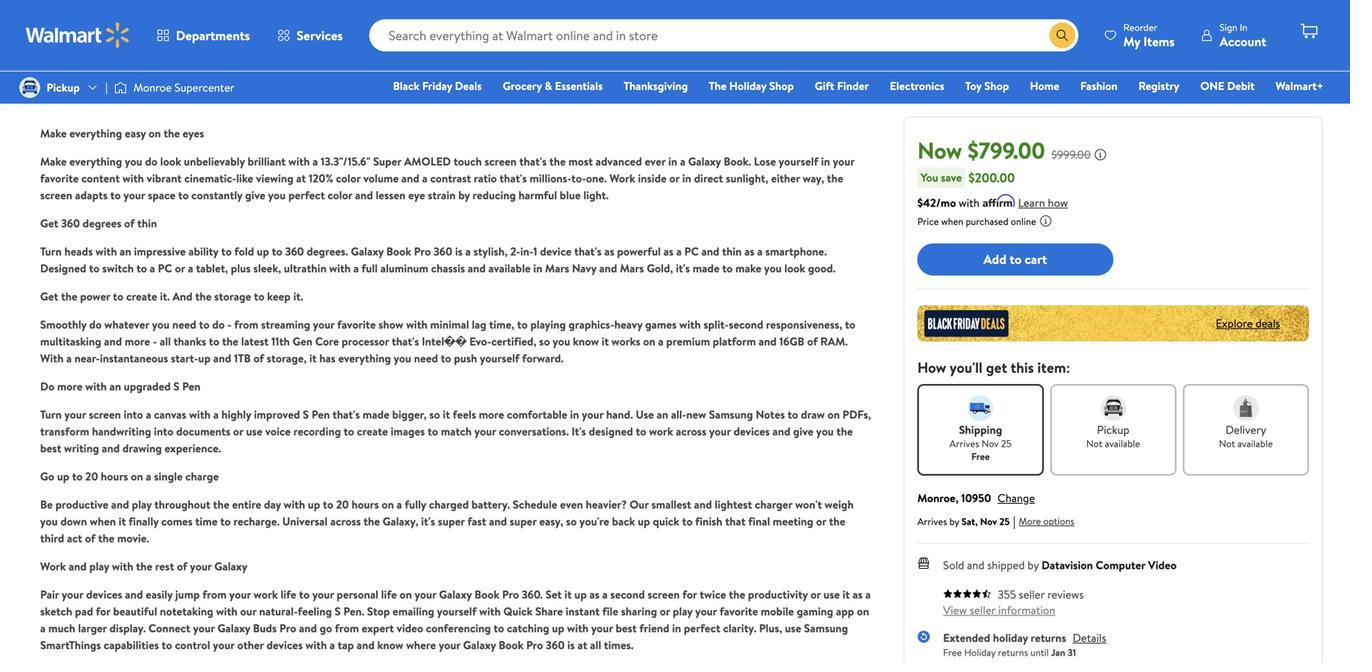Task type: locate. For each thing, give the bounding box(es) containing it.
perfect inside pair your devices and easily jump from your work life to your personal life on your galaxy book pro 360. set it up as a second screen for twice the productivity or use it as a sketch pad for beautiful notetaking with our natural-feeling s pen. stop emailing yourself with quick share instant file sharing or play your favorite mobile gaming app on a much larger display. connect your galaxy buds pro and go from expert video conferencing to catching up with your best friend in perfect clarity. plus, use samsung smartthings capabilities to control your other devices with a tap and know where your galaxy book pro 360 is at all times.
[[684, 621, 721, 636]]

make for make everything you do look unbelievably brilliant with a 13.3"/15.6" super amoled touch screen that's the most advanced ever in a galaxy book. lose yourself in your favorite content with vibrant cinematic-like viewing at 120% color volume and a contrast ratio that's millions-to-one. work inside or in direct sunlight, either way, the screen adapts to your space to constantly give you perfect color and lessen eye strain by reducing harmful blue light.
[[40, 154, 67, 169]]

0 horizontal spatial pc
[[158, 261, 172, 276]]

1 horizontal spatial it's
[[676, 261, 690, 276]]

1 vertical spatial second
[[611, 587, 645, 603]]

a inside be productive and play throughout the entire day with up to 20 hours on a fully charged battery. schedule even heavier? our smallest and lightest charger won't weigh you down when it finally comes time to recharge. universal across the galaxy, it's super fast and super easy, so you're back up quick to finish that final meeting or the third act of the movie.
[[397, 497, 402, 513]]

1 shop from the left
[[770, 78, 794, 94]]

2 not from the left
[[1220, 437, 1236, 450]]

with
[[289, 154, 310, 169], [123, 170, 144, 186], [959, 195, 980, 210], [96, 244, 117, 259], [329, 261, 351, 276], [406, 317, 428, 332], [680, 317, 701, 332], [85, 379, 107, 394], [189, 407, 211, 423], [284, 497, 305, 513], [112, 559, 133, 575], [216, 604, 238, 620], [480, 604, 501, 620], [567, 621, 589, 636], [306, 638, 327, 653]]

0 horizontal spatial hours
[[101, 469, 128, 484]]

1 it. from the left
[[160, 289, 170, 304]]

reorder my items
[[1124, 21, 1175, 50]]

when down $42/mo with
[[942, 214, 964, 228]]

0 horizontal spatial samsung
[[709, 407, 753, 423]]

look inside turn heads with an impressive ability to fold up to 360 degrees. galaxy book pro 360 is a stylish, 2-in-1 device that's as powerful as a pc and thin as a smartphone. designed to switch to a pc or a tablet, plus sleek, ultrathin with a full aluminum chassis and available in mars navy and mars gold, it's made to make you look good.
[[785, 261, 806, 276]]

more inside the smoothly do whatever you need to do - from streaming your favorite show with minimal lag time, to playing graphics-heavy games with split-second responsiveness, to multitasking and more - all thanks to the latest 11th gen core processor that's intel�� evo-certified, so you know it works on a premium platform and 16gb of ram. with a near-instantaneous start-up and 1tb of storage, it has everything you need to push yourself forward.
[[125, 334, 150, 349]]

fashion link
[[1074, 77, 1125, 94]]

account
[[1220, 33, 1267, 50]]

1 horizontal spatial |
[[1014, 513, 1016, 530]]

tablet,
[[196, 261, 228, 276]]

Search search field
[[370, 19, 1079, 51]]

1 vertical spatial free
[[944, 646, 962, 660]]

1 vertical spatial everything
[[69, 154, 122, 169]]

black friday deals image
[[918, 305, 1310, 342]]

touch
[[454, 154, 482, 169]]

so right bigger,
[[430, 407, 440, 423]]

extended holiday returns details free holiday returns until jan 31
[[944, 630, 1107, 660]]

pickup for pickup not available
[[1098, 422, 1130, 438]]

2 horizontal spatial more
[[479, 407, 505, 423]]

screen up 'sharing'
[[648, 587, 680, 603]]

to right recording
[[344, 424, 354, 439]]

| right product on the top left of the page
[[106, 80, 108, 95]]

super
[[373, 154, 402, 169]]

walmart image
[[26, 23, 130, 48]]

the inside the turn your screen into a canvas with a highly improved s pen that's made bigger, so it feels more comfortable in your hand. use an all-new samsung notes to draw on pdfs, transform handwriting into documents or use voice recording to create images to match your conversations. it's designed to work across your devices and give you the best writing and drawing experience.
[[837, 424, 853, 439]]

departments button
[[143, 16, 264, 55]]

2 horizontal spatial yourself
[[779, 154, 819, 169]]

to down intel��
[[441, 351, 451, 366]]

all inside the smoothly do whatever you need to do - from streaming your favorite show with minimal lag time, to playing graphics-heavy games with split-second responsiveness, to multitasking and more - all thanks to the latest 11th gen core processor that's intel�� evo-certified, so you know it works on a premium platform and 16gb of ram. with a near-instantaneous start-up and 1tb of storage, it has everything you need to push yourself forward.
[[160, 334, 171, 349]]

0 vertical spatial into
[[124, 407, 143, 423]]

feels
[[453, 407, 476, 423]]

1 horizontal spatial returns
[[1031, 630, 1067, 646]]

do inside make everything you do look unbelievably brilliant with a 13.3"/15.6" super amoled touch screen that's the most advanced ever in a galaxy book. lose yourself in your favorite content with vibrant cinematic-like viewing at 120% color volume and a contrast ratio that's millions-to-one. work inside or in direct sunlight, either way, the screen adapts to your space to constantly give you perfect color and lessen eye strain by reducing harmful blue light.
[[145, 154, 158, 169]]

yourself down certified,
[[480, 351, 520, 366]]

1 vertical spatial when
[[90, 514, 116, 529]]

2 vertical spatial everything
[[338, 351, 391, 366]]

the left power
[[61, 289, 77, 304]]

360 up chassis
[[434, 244, 453, 259]]

book.
[[724, 154, 752, 169]]

it
[[602, 334, 609, 349], [310, 351, 317, 366], [443, 407, 450, 423], [119, 514, 126, 529], [565, 587, 572, 603], [843, 587, 850, 603]]

by inside arrives by sat, nov 25 | more options
[[950, 515, 960, 528]]

galaxy down our
[[218, 621, 250, 636]]

1 super from the left
[[438, 514, 465, 529]]

nov down the intent image for shipping
[[982, 437, 999, 450]]

intent image for delivery image
[[1234, 395, 1260, 421]]

turn inside the turn your screen into a canvas with a highly improved s pen that's made bigger, so it feels more comfortable in your hand. use an all-new samsung notes to draw on pdfs, transform handwriting into documents or use voice recording to create images to match your conversations. it's designed to work across your devices and give you the best writing and drawing experience.
[[40, 407, 62, 423]]

easily
[[146, 587, 173, 603]]

0 vertical spatial 25
[[1002, 437, 1012, 450]]

favorite inside make everything you do look unbelievably brilliant with a 13.3"/15.6" super amoled touch screen that's the most advanced ever in a galaxy book. lose yourself in your favorite content with vibrant cinematic-like viewing at 120% color volume and a contrast ratio that's millions-to-one. work inside or in direct sunlight, either way, the screen adapts to your space to constantly give you perfect color and lessen eye strain by reducing harmful blue light.
[[40, 170, 79, 186]]

0 vertical spatial nov
[[982, 437, 999, 450]]

1 vertical spatial thin
[[723, 244, 742, 259]]

0 horizontal spatial work
[[40, 559, 66, 575]]

up down 'thanks'
[[198, 351, 211, 366]]

more
[[1019, 514, 1042, 528]]

on up galaxy,
[[382, 497, 394, 513]]

sold and shipped by datavision computer video
[[944, 557, 1177, 573]]

monroe
[[134, 80, 172, 95]]

smartphone.
[[766, 244, 827, 259]]

do
[[145, 154, 158, 169], [89, 317, 102, 332], [212, 317, 225, 332]]

available inside turn heads with an impressive ability to fold up to 360 degrees. galaxy book pro 360 is a stylish, 2-in-1 device that's as powerful as a pc and thin as a smartphone. designed to switch to a pc or a tablet, plus sleek, ultrathin with a full aluminum chassis and available in mars navy and mars gold, it's made to make you look good.
[[489, 261, 531, 276]]

to up universal
[[323, 497, 334, 513]]

0 vertical spatial second
[[729, 317, 764, 332]]

fully
[[405, 497, 426, 513]]

355 seller reviews
[[998, 587, 1084, 602]]

is down instant
[[568, 638, 575, 653]]

give down the draw
[[794, 424, 814, 439]]

arrives inside shipping arrives nov 25 free
[[950, 437, 980, 450]]

1 horizontal spatial play
[[132, 497, 152, 513]]

on right easy
[[149, 125, 161, 141]]

when inside be productive and play throughout the entire day with up to 20 hours on a fully charged battery. schedule even heavier? our smallest and lightest charger won't weigh you down when it finally comes time to recharge. universal across the galaxy, it's super fast and super easy, so you're back up quick to finish that final meeting or the third act of the movie.
[[90, 514, 116, 529]]

of right act
[[85, 531, 95, 546]]

0 horizontal spatial know
[[378, 638, 404, 653]]

it's
[[676, 261, 690, 276], [421, 514, 435, 529]]

0 vertical spatial devices
[[734, 424, 770, 439]]

is inside pair your devices and easily jump from your work life to your personal life on your galaxy book pro 360. set it up as a second screen for twice the productivity or use it as a sketch pad for beautiful notetaking with our natural-feeling s pen. stop emailing yourself with quick share instant file sharing or play your favorite mobile gaming app on a much larger display. connect your galaxy buds pro and go from expert video conferencing to catching up with your best friend in perfect clarity. plus, use samsung smartthings capabilities to control your other devices with a tap and know where your galaxy book pro 360 is at all times.
[[568, 638, 575, 653]]

of
[[124, 215, 135, 231], [808, 334, 818, 349], [254, 351, 264, 366], [85, 531, 95, 546], [177, 559, 187, 575]]

product details image
[[853, 85, 872, 104]]

1 vertical spatial s
[[303, 407, 309, 423]]

you inside be productive and play throughout the entire day with up to 20 hours on a fully charged battery. schedule even heavier? our smallest and lightest charger won't weigh you down when it finally comes time to recharge. universal across the galaxy, it's super fast and super easy, so you're back up quick to finish that final meeting or the third act of the movie.
[[40, 514, 58, 529]]

13.3"/15.6"
[[321, 154, 371, 169]]

1 not from the left
[[1087, 437, 1103, 450]]

this right get
[[1011, 358, 1035, 378]]

2 vertical spatial yourself
[[437, 604, 477, 620]]

0 horizontal spatial is
[[455, 244, 463, 259]]

with up universal
[[284, 497, 305, 513]]

information
[[999, 602, 1056, 618]]

it left works
[[602, 334, 609, 349]]

highly
[[222, 407, 251, 423]]

1 vertical spatial samsung
[[804, 621, 849, 636]]

to left cart
[[1010, 251, 1022, 268]]

departments
[[176, 27, 250, 44]]

2 horizontal spatial available
[[1238, 437, 1274, 450]]

with up price when purchased online
[[959, 195, 980, 210]]

2 vertical spatial s
[[335, 604, 341, 620]]

contrast
[[430, 170, 471, 186]]

like
[[236, 170, 253, 186]]

1 vertical spatial 25
[[1000, 515, 1010, 528]]

360 down catching
[[546, 638, 565, 653]]

1 horizontal spatial free
[[972, 450, 990, 463]]

share
[[536, 604, 563, 620]]

devices up pad on the bottom
[[86, 587, 122, 603]]

the inside pair your devices and easily jump from your work life to your personal life on your galaxy book pro 360. set it up as a second screen for twice the productivity or use it as a sketch pad for beautiful notetaking with our natural-feeling s pen. stop emailing yourself with quick share instant file sharing or play your favorite mobile gaming app on a much larger display. connect your galaxy buds pro and go from expert video conferencing to catching up with your best friend in perfect clarity. plus, use samsung smartthings capabilities to control your other devices with a tap and know where your galaxy book pro 360 is at all times.
[[729, 587, 746, 603]]

or down won't
[[817, 514, 827, 529]]

an inside turn heads with an impressive ability to fold up to 360 degrees. galaxy book pro 360 is a stylish, 2-in-1 device that's as powerful as a pc and thin as a smartphone. designed to switch to a pc or a tablet, plus sleek, ultrathin with a full aluminum chassis and available in mars navy and mars gold, it's made to make you look good.
[[120, 244, 131, 259]]

item:
[[1038, 358, 1071, 378]]

0 vertical spatial everything
[[69, 125, 122, 141]]

everything for you
[[69, 154, 122, 169]]

to right time
[[220, 514, 231, 529]]

life
[[281, 587, 297, 603], [381, 587, 397, 603]]

thin inside turn heads with an impressive ability to fold up to 360 degrees. galaxy book pro 360 is a stylish, 2-in-1 device that's as powerful as a pc and thin as a smartphone. designed to switch to a pc or a tablet, plus sleek, ultrathin with a full aluminum chassis and available in mars navy and mars gold, it's made to make you look good.
[[723, 244, 742, 259]]

more inside the turn your screen into a canvas with a highly improved s pen that's made bigger, so it feels more comfortable in your hand. use an all-new samsung notes to draw on pdfs, transform handwriting into documents or use voice recording to create images to match your conversations. it's designed to work across your devices and give you the best writing and drawing experience.
[[479, 407, 505, 423]]

learn how button
[[1019, 194, 1069, 211]]

360 up heads
[[61, 215, 80, 231]]

make inside make everything you do look unbelievably brilliant with a 13.3"/15.6" super amoled touch screen that's the most advanced ever in a galaxy book. lose yourself in your favorite content with vibrant cinematic-like viewing at 120% color volume and a contrast ratio that's millions-to-one. work inside or in direct sunlight, either way, the screen adapts to your space to constantly give you perfect color and lessen eye strain by reducing harmful blue light.
[[40, 154, 67, 169]]

20
[[85, 469, 98, 484], [336, 497, 349, 513]]

1 horizontal spatial samsung
[[804, 621, 849, 636]]

0 horizontal spatial work
[[254, 587, 278, 603]]

look inside make everything you do look unbelievably brilliant with a 13.3"/15.6" super amoled touch screen that's the most advanced ever in a galaxy book. lose yourself in your favorite content with vibrant cinematic-like viewing at 120% color volume and a contrast ratio that's millions-to-one. work inside or in direct sunlight, either way, the screen adapts to your space to constantly give you perfect color and lessen eye strain by reducing harmful blue light.
[[160, 154, 181, 169]]

monroe,
[[918, 490, 959, 506]]

one debit link
[[1194, 77, 1263, 94]]

2 vertical spatial play
[[673, 604, 693, 620]]

of right "rest"
[[177, 559, 187, 575]]

so down even
[[566, 514, 577, 529]]

not inside pickup not available
[[1087, 437, 1103, 450]]

120%
[[309, 170, 333, 186]]

amoled
[[404, 154, 451, 169]]

2 mars from the left
[[620, 261, 644, 276]]

best inside the turn your screen into a canvas with a highly improved s pen that's made bigger, so it feels more comfortable in your hand. use an all-new samsung notes to draw on pdfs, transform handwriting into documents or use voice recording to create images to match your conversations. it's designed to work across your devices and give you the best writing and drawing experience.
[[40, 441, 61, 456]]

2 get from the top
[[40, 289, 58, 304]]

devices inside the turn your screen into a canvas with a highly improved s pen that's made bigger, so it feels more comfortable in your hand. use an all-new samsung notes to draw on pdfs, transform handwriting into documents or use voice recording to create images to match your conversations. it's designed to work across your devices and give you the best writing and drawing experience.
[[734, 424, 770, 439]]

2 it. from the left
[[293, 289, 303, 304]]

0 horizontal spatial thin
[[137, 215, 157, 231]]

- up instantaneous
[[153, 334, 157, 349]]

0 vertical spatial is
[[455, 244, 463, 259]]

comfortable
[[507, 407, 568, 423]]

0 vertical spatial an
[[120, 244, 131, 259]]

by inside make everything you do look unbelievably brilliant with a 13.3"/15.6" super amoled touch screen that's the most advanced ever in a galaxy book. lose yourself in your favorite content with vibrant cinematic-like viewing at 120% color volume and a contrast ratio that's millions-to-one. work inside or in direct sunlight, either way, the screen adapts to your space to constantly give you perfect color and lessen eye strain by reducing harmful blue light.
[[459, 187, 470, 203]]

pen.
[[344, 604, 365, 620]]

0 horizontal spatial more
[[57, 379, 83, 394]]

free inside shipping arrives nov 25 free
[[972, 450, 990, 463]]

grocery & essentials
[[503, 78, 603, 94]]

get for get 360 degrees of thin
[[40, 215, 58, 231]]

1 horizontal spatial devices
[[267, 638, 303, 653]]

learn more about strikethrough prices image
[[1095, 148, 1107, 161]]

and down whatever
[[104, 334, 122, 349]]

0 horizontal spatial look
[[160, 154, 181, 169]]

look
[[160, 154, 181, 169], [785, 261, 806, 276]]

to inside button
[[1010, 251, 1022, 268]]

on inside be productive and play throughout the entire day with up to 20 hours on a fully charged battery. schedule even heavier? our smallest and lightest charger won't weigh you down when it finally comes time to recharge. universal across the galaxy, it's super fast and super easy, so you're back up quick to finish that final meeting or the third act of the movie.
[[382, 497, 394, 513]]

0 vertical spatial best
[[40, 441, 61, 456]]

so up the forward.
[[539, 334, 550, 349]]

weigh
[[825, 497, 854, 513]]

get 360 degrees of thin
[[40, 215, 157, 231]]

1 horizontal spatial create
[[357, 424, 388, 439]]

evo-
[[470, 334, 492, 349]]

our
[[630, 497, 649, 513]]

seller for view
[[970, 602, 996, 618]]

1 vertical spatial pen
[[312, 407, 330, 423]]

friday
[[422, 78, 452, 94]]

get
[[40, 215, 58, 231], [40, 289, 58, 304]]

use
[[636, 407, 654, 423]]

product
[[40, 79, 85, 97]]

need up 'thanks'
[[172, 317, 196, 332]]

productive
[[55, 497, 108, 513]]

from up latest at the bottom left of the page
[[234, 317, 259, 332]]

into down canvas
[[154, 424, 174, 439]]

everything for easy
[[69, 125, 122, 141]]

made
[[693, 261, 720, 276], [363, 407, 390, 423]]

create inside the turn your screen into a canvas with a highly improved s pen that's made bigger, so it feels more comfortable in your hand. use an all-new samsung notes to draw on pdfs, transform handwriting into documents or use voice recording to create images to match your conversations. it's designed to work across your devices and give you the best writing and drawing experience.
[[357, 424, 388, 439]]

0 vertical spatial across
[[676, 424, 707, 439]]

available inside delivery not available
[[1238, 437, 1274, 450]]

galaxy inside turn heads with an impressive ability to fold up to 360 degrees. galaxy book pro 360 is a stylish, 2-in-1 device that's as powerful as a pc and thin as a smartphone. designed to switch to a pc or a tablet, plus sleek, ultrathin with a full aluminum chassis and available in mars navy and mars gold, it's made to make you look good.
[[351, 244, 384, 259]]

1 horizontal spatial thin
[[723, 244, 742, 259]]

perfect down 120%
[[289, 187, 325, 203]]

available
[[489, 261, 531, 276], [1105, 437, 1141, 450], [1238, 437, 1274, 450]]

holiday
[[730, 78, 767, 94], [965, 646, 996, 660]]

graphics-
[[569, 317, 615, 332]]

pickup inside pickup not available
[[1098, 422, 1130, 438]]

or inside the turn your screen into a canvas with a highly improved s pen that's made bigger, so it feels more comfortable in your hand. use an all-new samsung notes to draw on pdfs, transform handwriting into documents or use voice recording to create images to match your conversations. it's designed to work across your devices and give you the best writing and drawing experience.
[[233, 424, 244, 439]]

1 horizontal spatial work
[[649, 424, 674, 439]]

0 horizontal spatial favorite
[[40, 170, 79, 186]]

samsung inside pair your devices and easily jump from your work life to your personal life on your galaxy book pro 360. set it up as a second screen for twice the productivity or use it as a sketch pad for beautiful notetaking with our natural-feeling s pen. stop emailing yourself with quick share instant file sharing or play your favorite mobile gaming app on a much larger display. connect your galaxy buds pro and go from expert video conferencing to catching up with your best friend in perfect clarity. plus, use samsung smartthings capabilities to control your other devices with a tap and know where your galaxy book pro 360 is at all times.
[[804, 621, 849, 636]]

hours inside be productive and play throughout the entire day with up to 20 hours on a fully charged battery. schedule even heavier? our smallest and lightest charger won't weigh you down when it finally comes time to recharge. universal across the galaxy, it's super fast and super easy, so you're back up quick to finish that final meeting or the third act of the movie.
[[352, 497, 379, 513]]

lessen
[[376, 187, 406, 203]]

2 turn from the top
[[40, 407, 62, 423]]

into up handwriting on the bottom left of page
[[124, 407, 143, 423]]

0 vertical spatial favorite
[[40, 170, 79, 186]]

time
[[195, 514, 218, 529]]

at inside pair your devices and easily jump from your work life to your personal life on your galaxy book pro 360. set it up as a second screen for twice the productivity or use it as a sketch pad for beautiful notetaking with our natural-feeling s pen. stop emailing yourself with quick share instant file sharing or play your favorite mobile gaming app on a much larger display. connect your galaxy buds pro and go from expert video conferencing to catching up with your best friend in perfect clarity. plus, use samsung smartthings capabilities to control your other devices with a tap and know where your galaxy book pro 360 is at all times.
[[578, 638, 588, 653]]

book up conferencing on the bottom left of page
[[475, 587, 500, 603]]

learn how
[[1019, 195, 1069, 210]]

in up it's
[[570, 407, 579, 423]]

up inside the smoothly do whatever you need to do - from streaming your favorite show with minimal lag time, to playing graphics-heavy games with split-second responsiveness, to multitasking and more - all thanks to the latest 11th gen core processor that's intel�� evo-certified, so you know it works on a premium platform and 16gb of ram. with a near-instantaneous start-up and 1tb of storage, it has everything you need to push yourself forward.
[[198, 351, 211, 366]]

1 mars from the left
[[545, 261, 570, 276]]

available down intent image for delivery
[[1238, 437, 1274, 450]]

with up documents
[[189, 407, 211, 423]]

it up movie.
[[119, 514, 126, 529]]

core
[[315, 334, 339, 349]]

galaxy inside make everything you do look unbelievably brilliant with a 13.3"/15.6" super amoled touch screen that's the most advanced ever in a galaxy book. lose yourself in your favorite content with vibrant cinematic-like viewing at 120% color volume and a contrast ratio that's millions-to-one. work inside or in direct sunlight, either way, the screen adapts to your space to constantly give you perfect color and lessen eye strain by reducing harmful blue light.
[[689, 154, 721, 169]]

pro up aluminum
[[414, 244, 431, 259]]

pro up quick
[[502, 587, 519, 603]]

your left space
[[124, 187, 145, 203]]

all inside pair your devices and easily jump from your work life to your personal life on your galaxy book pro 360. set it up as a second screen for twice the productivity or use it as a sketch pad for beautiful notetaking with our natural-feeling s pen. stop emailing yourself with quick share instant file sharing or play your favorite mobile gaming app on a much larger display. connect your galaxy buds pro and go from expert video conferencing to catching up with your best friend in perfect clarity. plus, use samsung smartthings capabilities to control your other devices with a tap and know where your galaxy book pro 360 is at all times.
[[590, 638, 602, 653]]

quick
[[504, 604, 533, 620]]

need down intel��
[[414, 351, 438, 366]]

arrives by sat, nov 25 | more options
[[918, 513, 1075, 530]]

2 shop from the left
[[985, 78, 1010, 94]]

1 horizontal spatial best
[[616, 621, 637, 636]]

favorite inside pair your devices and easily jump from your work life to your personal life on your galaxy book pro 360. set it up as a second screen for twice the productivity or use it as a sketch pad for beautiful notetaking with our natural-feeling s pen. stop emailing yourself with quick share instant file sharing or play your favorite mobile gaming app on a much larger display. connect your galaxy buds pro and go from expert video conferencing to catching up with your best friend in perfect clarity. plus, use samsung smartthings capabilities to control your other devices with a tap and know where your galaxy book pro 360 is at all times.
[[720, 604, 759, 620]]

available inside pickup not available
[[1105, 437, 1141, 450]]

1 vertical spatial yourself
[[480, 351, 520, 366]]

1 horizontal spatial mars
[[620, 261, 644, 276]]

0 horizontal spatial holiday
[[730, 78, 767, 94]]

everything
[[69, 125, 122, 141], [69, 154, 122, 169], [338, 351, 391, 366]]

2 horizontal spatial use
[[824, 587, 840, 603]]

1 horizontal spatial pc
[[685, 244, 699, 259]]

1 vertical spatial create
[[357, 424, 388, 439]]

in down 1
[[534, 261, 543, 276]]

work inside make everything you do look unbelievably brilliant with a 13.3"/15.6" super amoled touch screen that's the most advanced ever in a galaxy book. lose yourself in your favorite content with vibrant cinematic-like viewing at 120% color volume and a contrast ratio that's millions-to-one. work inside or in direct sunlight, either way, the screen adapts to your space to constantly give you perfect color and lessen eye strain by reducing harmful blue light.
[[610, 170, 636, 186]]

free
[[972, 450, 990, 463], [944, 646, 962, 660]]

in
[[669, 154, 678, 169], [822, 154, 831, 169], [683, 170, 692, 186], [534, 261, 543, 276], [570, 407, 579, 423], [672, 621, 682, 636]]

nov inside arrives by sat, nov 25 | more options
[[981, 515, 998, 528]]

your down feels at the bottom of the page
[[475, 424, 496, 439]]

to down heads
[[89, 261, 100, 276]]

2 vertical spatial devices
[[267, 638, 303, 653]]

2 horizontal spatial favorite
[[720, 604, 759, 620]]

the down pdfs, on the right bottom
[[837, 424, 853, 439]]

1 turn from the top
[[40, 244, 62, 259]]

blue
[[560, 187, 581, 203]]

or up gaming
[[811, 587, 821, 603]]

1 vertical spatial 20
[[336, 497, 349, 513]]

0 horizontal spatial life
[[281, 587, 297, 603]]

1 vertical spatial holiday
[[965, 646, 996, 660]]

up up instant
[[575, 587, 587, 603]]

thin up the make
[[723, 244, 742, 259]]

s up recording
[[303, 407, 309, 423]]

1 horizontal spatial available
[[1105, 437, 1141, 450]]

0 horizontal spatial across
[[330, 514, 361, 529]]

product details
[[40, 79, 124, 97]]

everything inside the smoothly do whatever you need to do - from streaming your favorite show with minimal lag time, to playing graphics-heavy games with split-second responsiveness, to multitasking and more - all thanks to the latest 11th gen core processor that's intel�� evo-certified, so you know it works on a premium platform and 16gb of ram. with a near-instantaneous start-up and 1tb of storage, it has everything you need to push yourself forward.
[[338, 351, 391, 366]]

turn inside turn heads with an impressive ability to fold up to 360 degrees. galaxy book pro 360 is a stylish, 2-in-1 device that's as powerful as a pc and thin as a smartphone. designed to switch to a pc or a tablet, plus sleek, ultrathin with a full aluminum chassis and available in mars navy and mars gold, it's made to make you look good.
[[40, 244, 62, 259]]

0 horizontal spatial from
[[203, 587, 227, 603]]

1 horizontal spatial need
[[414, 351, 438, 366]]

mars
[[545, 261, 570, 276], [620, 261, 644, 276]]

across inside be productive and play throughout the entire day with up to 20 hours on a fully charged battery. schedule even heavier? our smallest and lightest charger won't weigh you down when it finally comes time to recharge. universal across the galaxy, it's super fast and super easy, so you're back up quick to finish that final meeting or the third act of the movie.
[[330, 514, 361, 529]]

available for delivery
[[1238, 437, 1274, 450]]

20 up 'productive'
[[85, 469, 98, 484]]

that
[[726, 514, 746, 529]]

1 horizontal spatial holiday
[[965, 646, 996, 660]]

2 vertical spatial book
[[499, 638, 524, 653]]

devices down notes
[[734, 424, 770, 439]]

gift finder
[[815, 78, 869, 94]]

0 vertical spatial made
[[693, 261, 720, 276]]

pro inside turn heads with an impressive ability to fold up to 360 degrees. galaxy book pro 360 is a stylish, 2-in-1 device that's as powerful as a pc and thin as a smartphone. designed to switch to a pc or a tablet, plus sleek, ultrathin with a full aluminum chassis and available in mars navy and mars gold, it's made to make you look good.
[[414, 244, 431, 259]]

2 horizontal spatial so
[[566, 514, 577, 529]]

smallest
[[652, 497, 692, 513]]

1 vertical spatial is
[[568, 638, 575, 653]]

0 vertical spatial book
[[387, 244, 411, 259]]

1 horizontal spatial it.
[[293, 289, 303, 304]]

not inside delivery not available
[[1220, 437, 1236, 450]]

1 get from the top
[[40, 215, 58, 231]]

it inside be productive and play throughout the entire day with up to 20 hours on a fully charged battery. schedule even heavier? our smallest and lightest charger won't weigh you down when it finally comes time to recharge. universal across the galaxy, it's super fast and super easy, so you're back up quick to finish that final meeting or the third act of the movie.
[[119, 514, 126, 529]]

1 horizontal spatial is
[[568, 638, 575, 653]]

1 vertical spatial across
[[330, 514, 361, 529]]

use inside the turn your screen into a canvas with a highly improved s pen that's made bigger, so it feels more comfortable in your hand. use an all-new samsung notes to draw on pdfs, transform handwriting into documents or use voice recording to create images to match your conversations. it's designed to work across your devices and give you the best writing and drawing experience.
[[246, 424, 263, 439]]

super
[[438, 514, 465, 529], [510, 514, 537, 529]]

your up our
[[229, 587, 251, 603]]

25 inside arrives by sat, nov 25 | more options
[[1000, 515, 1010, 528]]

0 horizontal spatial perfect
[[289, 187, 325, 203]]

much
[[48, 621, 75, 636]]

0 vertical spatial play
[[132, 497, 152, 513]]

1 vertical spatial made
[[363, 407, 390, 423]]

&
[[545, 78, 553, 94]]

screen inside the turn your screen into a canvas with a highly improved s pen that's made bigger, so it feels more comfortable in your hand. use an all-new samsung notes to draw on pdfs, transform handwriting into documents or use voice recording to create images to match your conversations. it's designed to work across your devices and give you the best writing and drawing experience.
[[89, 407, 121, 423]]

galaxy up direct
[[689, 154, 721, 169]]

1 horizontal spatial seller
[[1019, 587, 1045, 602]]

make for make everything easy on the eyes
[[40, 125, 67, 141]]

with inside the turn your screen into a canvas with a highly improved s pen that's made bigger, so it feels more comfortable in your hand. use an all-new samsung notes to draw on pdfs, transform handwriting into documents or use voice recording to create images to match your conversations. it's designed to work across your devices and give you the best writing and drawing experience.
[[189, 407, 211, 423]]

work down "advanced"
[[610, 170, 636, 186]]

 image
[[114, 80, 127, 96]]

so inside the turn your screen into a canvas with a highly improved s pen that's made bigger, so it feels more comfortable in your hand. use an all-new samsung notes to draw on pdfs, transform handwriting into documents or use voice recording to create images to match your conversations. it's designed to work across your devices and give you the best writing and drawing experience.
[[430, 407, 440, 423]]

that's inside turn heads with an impressive ability to fold up to 360 degrees. galaxy book pro 360 is a stylish, 2-in-1 device that's as powerful as a pc and thin as a smartphone. designed to switch to a pc or a tablet, plus sleek, ultrathin with a full aluminum chassis and available in mars navy and mars gold, it's made to make you look good.
[[575, 244, 602, 259]]

perfect
[[289, 187, 325, 203], [684, 621, 721, 636]]

intent image for pickup image
[[1101, 395, 1127, 421]]

that's inside the smoothly do whatever you need to do - from streaming your favorite show with minimal lag time, to playing graphics-heavy games with split-second responsiveness, to multitasking and more - all thanks to the latest 11th gen core processor that's intel�� evo-certified, so you know it works on a premium platform and 16gb of ram. with a near-instantaneous start-up and 1tb of storage, it has everything you need to push yourself forward.
[[392, 334, 419, 349]]

0 vertical spatial get
[[40, 215, 58, 231]]

connect
[[149, 621, 190, 636]]

everything down processor
[[338, 351, 391, 366]]

work down the third
[[40, 559, 66, 575]]

1 horizontal spatial perfect
[[684, 621, 721, 636]]

2 horizontal spatial play
[[673, 604, 693, 620]]

make
[[736, 261, 762, 276]]

1 horizontal spatial work
[[610, 170, 636, 186]]

1 horizontal spatial shop
[[985, 78, 1010, 94]]

when down 'productive'
[[90, 514, 116, 529]]

0 horizontal spatial super
[[438, 514, 465, 529]]

it. left and
[[160, 289, 170, 304]]

options
[[1044, 514, 1075, 528]]

strain
[[428, 187, 456, 203]]

walmart+ link
[[1269, 77, 1332, 94]]

your inside the smoothly do whatever you need to do - from streaming your favorite show with minimal lag time, to playing graphics-heavy games with split-second responsiveness, to multitasking and more - all thanks to the latest 11th gen core processor that's intel�� evo-certified, so you know it works on a premium platform and 16gb of ram. with a near-instantaneous start-up and 1tb of storage, it has everything you need to push yourself forward.
[[313, 317, 335, 332]]

free inside extended holiday returns details free holiday returns until jan 31
[[944, 646, 962, 660]]

 image
[[19, 77, 40, 98]]

all left times. on the bottom
[[590, 638, 602, 653]]

1 horizontal spatial s
[[303, 407, 309, 423]]

sold
[[944, 557, 965, 573]]

plus
[[231, 261, 251, 276]]

from inside the smoothly do whatever you need to do - from streaming your favorite show with minimal lag time, to playing graphics-heavy games with split-second responsiveness, to multitasking and more - all thanks to the latest 11th gen core processor that's intel�� evo-certified, so you know it works on a premium platform and 16gb of ram. with a near-instantaneous start-up and 1tb of storage, it has everything you need to push yourself forward.
[[234, 317, 259, 332]]

in inside the turn your screen into a canvas with a highly improved s pen that's made bigger, so it feels more comfortable in your hand. use an all-new samsung notes to draw on pdfs, transform handwriting into documents or use voice recording to create images to match your conversations. it's designed to work across your devices and give you the best writing and drawing experience.
[[570, 407, 579, 423]]

free down view
[[944, 646, 962, 660]]

an inside the turn your screen into a canvas with a highly improved s pen that's made bigger, so it feels more comfortable in your hand. use an all-new samsung notes to draw on pdfs, transform handwriting into documents or use voice recording to create images to match your conversations. it's designed to work across your devices and give you the best writing and drawing experience.
[[657, 407, 669, 423]]

the inside the smoothly do whatever you need to do - from streaming your favorite show with minimal lag time, to playing graphics-heavy games with split-second responsiveness, to multitasking and more - all thanks to the latest 11th gen core processor that's intel�� evo-certified, so you know it works on a premium platform and 16gb of ram. with a near-instantaneous start-up and 1tb of storage, it has everything you need to push yourself forward.
[[222, 334, 239, 349]]

$799.00
[[968, 135, 1046, 166]]

2 make from the top
[[40, 154, 67, 169]]

25 up change
[[1002, 437, 1012, 450]]

seller
[[1019, 587, 1045, 602], [970, 602, 996, 618]]

by right shipped
[[1028, 557, 1039, 573]]

make
[[40, 125, 67, 141], [40, 154, 67, 169]]

s up canvas
[[173, 379, 180, 394]]

heavy
[[615, 317, 643, 332]]

1 vertical spatial into
[[154, 424, 174, 439]]

or inside turn heads with an impressive ability to fold up to 360 degrees. galaxy book pro 360 is a stylish, 2-in-1 device that's as powerful as a pc and thin as a smartphone. designed to switch to a pc or a tablet, plus sleek, ultrathin with a full aluminum chassis and available in mars navy and mars gold, it's made to make you look good.
[[175, 261, 185, 276]]

1 vertical spatial this
[[1011, 358, 1035, 378]]

0 horizontal spatial shop
[[770, 78, 794, 94]]

free down shipping
[[972, 450, 990, 463]]

1 vertical spatial best
[[616, 621, 637, 636]]

file
[[603, 604, 619, 620]]

to right 'thanks'
[[209, 334, 220, 349]]

add to cart
[[984, 251, 1048, 268]]

1 life from the left
[[281, 587, 297, 603]]

0 vertical spatial from
[[234, 317, 259, 332]]

mars down device in the left of the page
[[545, 261, 570, 276]]

get up designed
[[40, 215, 58, 231]]

your up pad on the bottom
[[62, 587, 83, 603]]

best inside pair your devices and easily jump from your work life to your personal life on your galaxy book pro 360. set it up as a second screen for twice the productivity or use it as a sketch pad for beautiful notetaking with our natural-feeling s pen. stop emailing yourself with quick share instant file sharing or play your favorite mobile gaming app on a much larger display. connect your galaxy buds pro and go from expert video conferencing to catching up with your best friend in perfect clarity. plus, use samsung smartthings capabilities to control your other devices with a tap and know where your galaxy book pro 360 is at all times.
[[616, 621, 637, 636]]

2 vertical spatial favorite
[[720, 604, 759, 620]]

device
[[540, 244, 572, 259]]

2 vertical spatial so
[[566, 514, 577, 529]]

app
[[836, 604, 855, 620]]

turn for turn your screen into a canvas with a highly improved s pen that's made bigger, so it feels more comfortable in your hand. use an all-new samsung notes to draw on pdfs, transform handwriting into documents or use voice recording to create images to match your conversations. it's designed to work across your devices and give you the best writing and drawing experience.
[[40, 407, 62, 423]]

0 vertical spatial give
[[245, 187, 266, 203]]

0 vertical spatial look
[[160, 154, 181, 169]]

or inside be productive and play throughout the entire day with up to 20 hours on a fully charged battery. schedule even heavier? our smallest and lightest charger won't weigh you down when it finally comes time to recharge. universal across the galaxy, it's super fast and super easy, so you're back up quick to finish that final meeting or the third act of the movie.
[[817, 514, 827, 529]]

available down 2-
[[489, 261, 531, 276]]

as left powerful
[[605, 244, 615, 259]]

use up app at the bottom of the page
[[824, 587, 840, 603]]

save
[[941, 169, 963, 185]]

yourself inside make everything you do look unbelievably brilliant with a 13.3"/15.6" super amoled touch screen that's the most advanced ever in a galaxy book. lose yourself in your favorite content with vibrant cinematic-like viewing at 120% color volume and a contrast ratio that's millions-to-one. work inside or in direct sunlight, either way, the screen adapts to your space to constantly give you perfect color and lessen eye strain by reducing harmful blue light.
[[779, 154, 819, 169]]

1 make from the top
[[40, 125, 67, 141]]

meeting
[[773, 514, 814, 529]]

pen up recording
[[312, 407, 330, 423]]

1 vertical spatial so
[[430, 407, 440, 423]]

across right universal
[[330, 514, 361, 529]]

it's right gold,
[[676, 261, 690, 276]]

0 vertical spatial know
[[573, 334, 599, 349]]

to down content
[[110, 187, 121, 203]]

and down the stylish,
[[468, 261, 486, 276]]

galaxy up 'full'
[[351, 244, 384, 259]]

2 life from the left
[[381, 587, 397, 603]]

play up pad on the bottom
[[89, 559, 109, 575]]

view
[[944, 602, 968, 618]]



Task type: vqa. For each thing, say whether or not it's contained in the screenshot.
the "M&M's Minis Milk Chocolate Mega Christmas Tube, 1.77 oz" image
no



Task type: describe. For each thing, give the bounding box(es) containing it.
second inside pair your devices and easily jump from your work life to your personal life on your galaxy book pro 360. set it up as a second screen for twice the productivity or use it as a sketch pad for beautiful notetaking with our natural-feeling s pen. stop emailing yourself with quick share instant file sharing or play your favorite mobile gaming app on a much larger display. connect your galaxy buds pro and go from expert video conferencing to catching up with your best friend in perfect clarity. plus, use samsung smartthings capabilities to control your other devices with a tap and know where your galaxy book pro 360 is at all times.
[[611, 587, 645, 603]]

computer
[[1096, 557, 1146, 573]]

third
[[40, 531, 64, 546]]

you inside the turn your screen into a canvas with a highly improved s pen that's made bigger, so it feels more comfortable in your hand. use an all-new samsung notes to draw on pdfs, transform handwriting into documents or use voice recording to create images to match your conversations. it's designed to work across your devices and give you the best writing and drawing experience.
[[817, 424, 834, 439]]

set
[[546, 587, 562, 603]]

in right "ever"
[[669, 154, 678, 169]]

360 up the ultrathin
[[285, 244, 304, 259]]

view seller information
[[944, 602, 1056, 618]]

up right go
[[57, 469, 69, 484]]

and right tap
[[357, 638, 375, 653]]

tap
[[338, 638, 354, 653]]

s inside pair your devices and easily jump from your work life to your personal life on your galaxy book pro 360. set it up as a second screen for twice the productivity or use it as a sketch pad for beautiful notetaking with our natural-feeling s pen. stop emailing yourself with quick share instant file sharing or play your favorite mobile gaming app on a much larger display. connect your galaxy buds pro and go from expert video conferencing to catching up with your best friend in perfect clarity. plus, use samsung smartthings capabilities to control your other devices with a tap and know where your galaxy book pro 360 is at all times.
[[335, 604, 341, 620]]

shop inside the holiday shop link
[[770, 78, 794, 94]]

to right space
[[178, 187, 189, 203]]

eye
[[408, 187, 425, 203]]

to down writing
[[72, 469, 83, 484]]

advanced
[[596, 154, 642, 169]]

cart contains 0 items total amount $0.00 image
[[1300, 22, 1319, 41]]

1 horizontal spatial this
[[1011, 358, 1035, 378]]

that's up millions-
[[520, 154, 547, 169]]

you down easy
[[125, 154, 142, 169]]

on inside the turn your screen into a canvas with a highly improved s pen that's made bigger, so it feels more comfortable in your hand. use an all-new samsung notes to draw on pdfs, transform handwriting into documents or use voice recording to create images to match your conversations. it's designed to work across your devices and give you the best writing and drawing experience.
[[828, 407, 840, 423]]

shipped
[[988, 557, 1025, 573]]

how you'll get this item:
[[918, 358, 1071, 378]]

your up transform
[[64, 407, 86, 423]]

galaxy up conferencing on the bottom left of page
[[439, 587, 472, 603]]

the left movie.
[[98, 531, 115, 546]]

most
[[569, 154, 593, 169]]

available for pickup
[[1105, 437, 1141, 450]]

1 vertical spatial color
[[328, 187, 352, 203]]

the left "rest"
[[136, 559, 152, 575]]

light.
[[584, 187, 609, 203]]

video
[[1149, 557, 1177, 573]]

supercenter
[[175, 80, 235, 95]]

explore deals
[[1216, 316, 1281, 331]]

4.4056 stars out of 5, based on 355 seller reviews element
[[944, 589, 992, 599]]

nov inside shipping arrives nov 25 free
[[982, 437, 999, 450]]

to down connect
[[162, 638, 172, 653]]

finish
[[696, 514, 723, 529]]

certified,
[[492, 334, 537, 349]]

1 horizontal spatial use
[[785, 621, 802, 636]]

feeling
[[298, 604, 332, 620]]

0 vertical spatial color
[[336, 170, 361, 186]]

up inside turn heads with an impressive ability to fold up to 360 degrees. galaxy book pro 360 is a stylish, 2-in-1 device that's as powerful as a pc and thin as a smartphone. designed to switch to a pc or a tablet, plus sleek, ultrathin with a full aluminum chassis and available in mars navy and mars gold, it's made to make you look good.
[[257, 244, 269, 259]]

start-
[[171, 351, 198, 366]]

movie.
[[117, 531, 149, 546]]

0 vertical spatial create
[[126, 289, 157, 304]]

and right powerful
[[702, 244, 720, 259]]

inside
[[638, 170, 667, 186]]

to right power
[[113, 289, 124, 304]]

0 horizontal spatial returns
[[998, 646, 1029, 660]]

turn for turn heads with an impressive ability to fold up to 360 degrees. galaxy book pro 360 is a stylish, 2-in-1 device that's as powerful as a pc and thin as a smartphone. designed to switch to a pc or a tablet, plus sleek, ultrathin with a full aluminum chassis and available in mars navy and mars gold, it's made to make you look good.
[[40, 244, 62, 259]]

minimal
[[430, 317, 469, 332]]

it's
[[572, 424, 586, 439]]

pro down natural-
[[280, 621, 296, 636]]

not for delivery
[[1220, 437, 1236, 450]]

and up finally
[[111, 497, 129, 513]]

gold,
[[647, 261, 674, 276]]

new
[[687, 407, 707, 423]]

holiday inside extended holiday returns details free holiday returns until jan 31
[[965, 646, 996, 660]]

to down "use"
[[636, 424, 647, 439]]

one
[[1201, 78, 1225, 94]]

and up beautiful
[[125, 587, 143, 603]]

to right switch
[[137, 261, 147, 276]]

in inside turn heads with an impressive ability to fold up to 360 degrees. galaxy book pro 360 is a stylish, 2-in-1 device that's as powerful as a pc and thin as a smartphone. designed to switch to a pc or a tablet, plus sleek, ultrathin with a full aluminum chassis and available in mars navy and mars gold, it's made to make you look good.
[[534, 261, 543, 276]]

legal information image
[[1040, 214, 1053, 227]]

gaming
[[797, 604, 834, 620]]

easy,
[[540, 514, 564, 529]]

work inside pair your devices and easily jump from your work life to your personal life on your galaxy book pro 360. set it up as a second screen for twice the productivity or use it as a sketch pad for beautiful notetaking with our natural-feeling s pen. stop emailing yourself with quick share instant file sharing or play your favorite mobile gaming app on a much larger display. connect your galaxy buds pro and go from expert video conferencing to catching up with your best friend in perfect clarity. plus, use samsung smartthings capabilities to control your other devices with a tap and know where your galaxy book pro 360 is at all times.
[[254, 587, 278, 603]]

it's inside turn heads with an impressive ability to fold up to 360 degrees. galaxy book pro 360 is a stylish, 2-in-1 device that's as powerful as a pc and thin as a smartphone. designed to switch to a pc or a tablet, plus sleek, ultrathin with a full aluminum chassis and available in mars navy and mars gold, it's made to make you look good.
[[676, 261, 690, 276]]

and up eye
[[402, 170, 420, 186]]

screen up ratio
[[485, 154, 517, 169]]

you'll
[[950, 358, 983, 378]]

your up "emailing"
[[415, 587, 437, 603]]

0 vertical spatial thin
[[137, 215, 157, 231]]

now $799.00
[[918, 135, 1046, 166]]

and down battery.
[[489, 514, 507, 529]]

is inside turn heads with an impressive ability to fold up to 360 degrees. galaxy book pro 360 is a stylish, 2-in-1 device that's as powerful as a pc and thin as a smartphone. designed to switch to a pc or a tablet, plus sleek, ultrathin with a full aluminum chassis and available in mars navy and mars gold, it's made to make you look good.
[[455, 244, 463, 259]]

the left galaxy,
[[364, 514, 380, 529]]

0 horizontal spatial devices
[[86, 587, 122, 603]]

as up gold,
[[664, 244, 674, 259]]

1 vertical spatial use
[[824, 587, 840, 603]]

0 horizontal spatial need
[[172, 317, 196, 332]]

the left eyes
[[164, 125, 180, 141]]

turn your screen into a canvas with a highly improved s pen that's made bigger, so it feels more comfortable in your hand. use an all-new samsung notes to draw on pdfs, transform handwriting into documents or use voice recording to create images to match your conversations. it's designed to work across your devices and give you the best writing and drawing experience.
[[40, 407, 872, 456]]

on down the "drawing"
[[131, 469, 143, 484]]

electronics
[[890, 78, 945, 94]]

it left 'has' at the bottom of the page
[[310, 351, 317, 366]]

writing
[[64, 441, 99, 456]]

an for impressive
[[120, 244, 131, 259]]

and down volume
[[355, 187, 373, 203]]

and up finish
[[694, 497, 712, 513]]

free for shipping
[[972, 450, 990, 463]]

2 horizontal spatial do
[[212, 317, 225, 332]]

of right degrees at the top
[[124, 215, 135, 231]]

0 horizontal spatial pen
[[182, 379, 201, 394]]

0 vertical spatial for
[[683, 587, 697, 603]]

0 horizontal spatial s
[[173, 379, 180, 394]]

home link
[[1023, 77, 1067, 94]]

and left 1tb
[[213, 351, 231, 366]]

0 vertical spatial 20
[[85, 469, 98, 484]]

now
[[918, 135, 963, 166]]

with left quick
[[480, 604, 501, 620]]

about
[[27, 22, 71, 45]]

of down the responsiveness,
[[808, 334, 818, 349]]

2 super from the left
[[510, 514, 537, 529]]

with down movie.
[[112, 559, 133, 575]]

search icon image
[[1056, 29, 1069, 42]]

smoothly do whatever you need to do - from streaming your favorite show with minimal lag time, to playing graphics-heavy games with split-second responsiveness, to multitasking and more - all thanks to the latest 11th gen core processor that's intel�� evo-certified, so you know it works on a premium platform and 16gb of ram. with a near-instantaneous start-up and 1tb of storage, it has everything you need to push yourself forward.
[[40, 317, 856, 366]]

down
[[60, 514, 87, 529]]

won't
[[796, 497, 822, 513]]

it inside the turn your screen into a canvas with a highly improved s pen that's made bigger, so it feels more comfortable in your hand. use an all-new samsung notes to draw on pdfs, transform handwriting into documents or use voice recording to create images to match your conversations. it's designed to work across your devices and give you the best writing and drawing experience.
[[443, 407, 450, 423]]

premium
[[667, 334, 710, 349]]

your down the "product details" icon
[[833, 154, 855, 169]]

work and play with the rest of your galaxy
[[40, 559, 248, 575]]

1
[[534, 244, 538, 259]]

to left match on the left
[[428, 424, 438, 439]]

essentials
[[555, 78, 603, 94]]

your up jump
[[190, 559, 212, 575]]

the up time
[[213, 497, 230, 513]]

$42/mo
[[918, 195, 957, 210]]

one debit
[[1201, 78, 1255, 94]]

to left the draw
[[788, 407, 799, 423]]

emailing
[[393, 604, 434, 620]]

1 vertical spatial |
[[1014, 513, 1016, 530]]

reducing
[[473, 187, 516, 203]]

or up friend
[[660, 604, 670, 620]]

to left fold
[[221, 244, 232, 259]]

you down viewing on the left
[[268, 187, 286, 203]]

toy shop link
[[959, 77, 1017, 94]]

charged
[[429, 497, 469, 513]]

yourself inside the smoothly do whatever you need to do - from streaming your favorite show with minimal lag time, to playing graphics-heavy games with split-second responsiveness, to multitasking and more - all thanks to the latest 11th gen core processor that's intel�� evo-certified, so you know it works on a premium platform and 16gb of ram. with a near-instantaneous start-up and 1tb of storage, it has everything you need to push yourself forward.
[[480, 351, 520, 366]]

know inside pair your devices and easily jump from your work life to your personal life on your galaxy book pro 360. set it up as a second screen for twice the productivity or use it as a sketch pad for beautiful notetaking with our natural-feeling s pen. stop emailing yourself with quick share instant file sharing or play your favorite mobile gaming app on a much larger display. connect your galaxy buds pro and go from expert video conferencing to catching up with your best friend in perfect clarity. plus, use samsung smartthings capabilities to control your other devices with a tap and know where your galaxy book pro 360 is at all times.
[[378, 638, 404, 653]]

samsung inside the turn your screen into a canvas with a highly improved s pen that's made bigger, so it feels more comfortable in your hand. use an all-new samsung notes to draw on pdfs, transform handwriting into documents or use voice recording to create images to match your conversations. it's designed to work across your devices and give you the best writing and drawing experience.
[[709, 407, 753, 423]]

25 inside shipping arrives nov 25 free
[[1002, 437, 1012, 450]]

degrees
[[83, 215, 122, 231]]

second inside the smoothly do whatever you need to do - from streaming your favorite show with minimal lag time, to playing graphics-heavy games with split-second responsiveness, to multitasking and more - all thanks to the latest 11th gen core processor that's intel�� evo-certified, so you know it works on a premium platform and 16gb of ram. with a near-instantaneous start-up and 1tb of storage, it has everything you need to push yourself forward.
[[729, 317, 764, 332]]

as up the make
[[745, 244, 755, 259]]

1 vertical spatial book
[[475, 587, 500, 603]]

lightest
[[715, 497, 753, 513]]

that's inside the turn your screen into a canvas with a highly improved s pen that's made bigger, so it feels more comfortable in your hand. use an all-new samsung notes to draw on pdfs, transform handwriting into documents or use voice recording to create images to match your conversations. it's designed to work across your devices and give you the best writing and drawing experience.
[[333, 407, 360, 423]]

play inside be productive and play throughout the entire day with up to 20 hours on a fully charged battery. schedule even heavier? our smallest and lightest charger won't weigh you down when it finally comes time to recharge. universal across the galaxy, it's super fast and super easy, so you're back up quick to finish that final meeting or the third act of the movie.
[[132, 497, 152, 513]]

processor
[[342, 334, 389, 349]]

it right set
[[565, 587, 572, 603]]

learn
[[1019, 195, 1046, 210]]

0 vertical spatial this
[[75, 22, 100, 45]]

and right sold
[[968, 557, 985, 573]]

to up certified,
[[517, 317, 528, 332]]

with down instant
[[567, 621, 589, 636]]

give inside make everything you do look unbelievably brilliant with a 13.3"/15.6" super amoled touch screen that's the most advanced ever in a galaxy book. lose yourself in your favorite content with vibrant cinematic-like viewing at 120% color volume and a contrast ratio that's millions-to-one. work inside or in direct sunlight, either way, the screen adapts to your space to constantly give you perfect color and lessen eye strain by reducing harmful blue light.
[[245, 187, 266, 203]]

split-
[[704, 317, 729, 332]]

with up premium
[[680, 317, 701, 332]]

0 horizontal spatial into
[[124, 407, 143, 423]]

your down the twice
[[696, 604, 717, 620]]

shipping
[[959, 422, 1003, 438]]

0 vertical spatial |
[[106, 80, 108, 95]]

adapts
[[75, 187, 108, 203]]

with down near-
[[85, 379, 107, 394]]

time,
[[489, 317, 515, 332]]

$42/mo with
[[918, 195, 980, 210]]

pro down catching
[[527, 638, 543, 653]]

to up feeling
[[299, 587, 310, 603]]

you inside turn heads with an impressive ability to fold up to 360 degrees. galaxy book pro 360 is a stylish, 2-in-1 device that's as powerful as a pc and thin as a smartphone. designed to switch to a pc or a tablet, plus sleek, ultrathin with a full aluminum chassis and available in mars navy and mars gold, it's made to make you look good.
[[765, 261, 782, 276]]

and
[[173, 289, 193, 304]]

play inside pair your devices and easily jump from your work life to your personal life on your galaxy book pro 360. set it up as a second screen for twice the productivity or use it as a sketch pad for beautiful notetaking with our natural-feeling s pen. stop emailing yourself with quick share instant file sharing or play your favorite mobile gaming app on a much larger display. connect your galaxy buds pro and go from expert video conferencing to catching up with your best friend in perfect clarity. plus, use samsung smartthings capabilities to control your other devices with a tap and know where your galaxy book pro 360 is at all times.
[[673, 604, 693, 620]]

to left keep
[[254, 289, 265, 304]]

with down 'degrees.'
[[329, 261, 351, 276]]

home
[[1030, 78, 1060, 94]]

and down handwriting on the bottom left of page
[[102, 441, 120, 456]]

s inside the turn your screen into a canvas with a highly improved s pen that's made bigger, so it feels more comfortable in your hand. use an all-new samsung notes to draw on pdfs, transform handwriting into documents or use voice recording to create images to match your conversations. it's designed to work across your devices and give you the best writing and drawing experience.
[[303, 407, 309, 423]]

intent image for shipping image
[[968, 395, 994, 421]]

yourself inside pair your devices and easily jump from your work life to your personal life on your galaxy book pro 360. set it up as a second screen for twice the productivity or use it as a sketch pad for beautiful notetaking with our natural-feeling s pen. stop emailing yourself with quick share instant file sharing or play your favorite mobile gaming app on a much larger display. connect your galaxy buds pro and go from expert video conferencing to catching up with your best friend in perfect clarity. plus, use samsung smartthings capabilities to control your other devices with a tap and know where your galaxy book pro 360 is at all times.
[[437, 604, 477, 620]]

black friday deals link
[[386, 77, 489, 94]]

the down weigh
[[829, 514, 846, 529]]

registry
[[1139, 78, 1180, 94]]

the holiday shop link
[[702, 77, 802, 94]]

explore deals link
[[1210, 309, 1287, 338]]

2 horizontal spatial by
[[1028, 557, 1039, 573]]

0 horizontal spatial do
[[89, 317, 102, 332]]

with down 'go'
[[306, 638, 327, 653]]

galaxy up our
[[214, 559, 248, 575]]

your down file
[[592, 621, 613, 636]]

pair your devices and easily jump from your work life to your personal life on your galaxy book pro 360. set it up as a second screen for twice the productivity or use it as a sketch pad for beautiful notetaking with our natural-feeling s pen. stop emailing yourself with quick share instant file sharing or play your favorite mobile gaming app on a much larger display. connect your galaxy buds pro and go from expert video conferencing to catching up with your best friend in perfect clarity. plus, use samsung smartthings capabilities to control your other devices with a tap and know where your galaxy book pro 360 is at all times.
[[40, 587, 871, 653]]

fashion
[[1081, 78, 1118, 94]]

in inside pair your devices and easily jump from your work life to your personal life on your galaxy book pro 360. set it up as a second screen for twice the productivity or use it as a sketch pad for beautiful notetaking with our natural-feeling s pen. stop emailing yourself with quick share instant file sharing or play your favorite mobile gaming app on a much larger display. connect your galaxy buds pro and go from expert video conferencing to catching up with your best friend in perfect clarity. plus, use samsung smartthings capabilities to control your other devices with a tap and know where your galaxy book pro 360 is at all times.
[[672, 621, 682, 636]]

buds
[[253, 621, 277, 636]]

1 horizontal spatial -
[[228, 317, 232, 332]]

and right the navy
[[600, 261, 618, 276]]

on inside the smoothly do whatever you need to do - from streaming your favorite show with minimal lag time, to playing graphics-heavy games with split-second responsiveness, to multitasking and more - all thanks to the latest 11th gen core processor that's intel�� evo-certified, so you know it works on a premium platform and 16gb of ram. with a near-instantaneous start-up and 1tb of storage, it has everything you need to push yourself forward.
[[643, 334, 656, 349]]

screen left adapts
[[40, 187, 72, 203]]

2 vertical spatial from
[[335, 621, 359, 636]]

perfect inside make everything you do look unbelievably brilliant with a 13.3"/15.6" super amoled touch screen that's the most advanced ever in a galaxy book. lose yourself in your favorite content with vibrant cinematic-like viewing at 120% color volume and a contrast ratio that's millions-to-one. work inside or in direct sunlight, either way, the screen adapts to your space to constantly give you perfect color and lessen eye strain by reducing harmful blue light.
[[289, 187, 325, 203]]

know inside the smoothly do whatever you need to do - from streaming your favorite show with minimal lag time, to playing graphics-heavy games with split-second responsiveness, to multitasking and more - all thanks to the latest 11th gen core processor that's intel�� evo-certified, so you know it works on a premium platform and 16gb of ram. with a near-instantaneous start-up and 1tb of storage, it has everything you need to push yourself forward.
[[573, 334, 599, 349]]

way,
[[803, 170, 825, 186]]

plus,
[[760, 621, 783, 636]]

1 horizontal spatial into
[[154, 424, 174, 439]]

pen inside the turn your screen into a canvas with a highly improved s pen that's made bigger, so it feels more comfortable in your hand. use an all-new samsung notes to draw on pdfs, transform handwriting into documents or use voice recording to create images to match your conversations. it's designed to work across your devices and give you the best writing and drawing experience.
[[312, 407, 330, 423]]

at inside make everything you do look unbelievably brilliant with a 13.3"/15.6" super amoled touch screen that's the most advanced ever in a galaxy book. lose yourself in your favorite content with vibrant cinematic-like viewing at 120% color volume and a contrast ratio that's millions-to-one. work inside or in direct sunlight, either way, the screen adapts to your space to constantly give you perfect color and lessen eye strain by reducing harmful blue light.
[[296, 170, 306, 186]]

as up instant
[[590, 587, 600, 603]]

productivity
[[748, 587, 808, 603]]

you save $200.00
[[921, 169, 1016, 186]]

20 inside be productive and play throughout the entire day with up to 20 hours on a fully charged battery. schedule even heavier? our smallest and lightest charger won't weigh you down when it finally comes time to recharge. universal across the galaxy, it's super fast and super easy, so you're back up quick to finish that final meeting or the third act of the movie.
[[336, 497, 349, 513]]

1 vertical spatial for
[[96, 604, 110, 620]]

go
[[320, 621, 332, 636]]

360 inside pair your devices and easily jump from your work life to your personal life on your galaxy book pro 360. set it up as a second screen for twice the productivity or use it as a sketch pad for beautiful notetaking with our natural-feeling s pen. stop emailing yourself with quick share instant file sharing or play your favorite mobile gaming app on a much larger display. connect your galaxy buds pro and go from expert video conferencing to catching up with your best friend in perfect clarity. plus, use samsung smartthings capabilities to control your other devices with a tap and know where your galaxy book pro 360 is at all times.
[[546, 638, 565, 653]]

capabilities
[[104, 638, 159, 653]]

screen inside pair your devices and easily jump from your work life to your personal life on your galaxy book pro 360. set it up as a second screen for twice the productivity or use it as a sketch pad for beautiful notetaking with our natural-feeling s pen. stop emailing yourself with quick share instant file sharing or play your favorite mobile gaming app on a much larger display. connect your galaxy buds pro and go from expert video conferencing to catching up with your best friend in perfect clarity. plus, use samsung smartthings capabilities to control your other devices with a tap and know where your galaxy book pro 360 is at all times.
[[648, 587, 680, 603]]

and left 16gb
[[759, 334, 777, 349]]

to up sleek,
[[272, 244, 283, 259]]

black
[[393, 78, 420, 94]]

and left 'go'
[[299, 621, 317, 636]]

0 horizontal spatial play
[[89, 559, 109, 575]]

be
[[40, 497, 53, 513]]

get for get the power to create it. and the storage to keep it.
[[40, 289, 58, 304]]

of inside be productive and play throughout the entire day with up to 20 hours on a fully charged battery. schedule even heavier? our smallest and lightest charger won't weigh you down when it finally comes time to recharge. universal across the galaxy, it's super fast and super easy, so you're back up quick to finish that final meeting or the third act of the movie.
[[85, 531, 95, 546]]

details
[[88, 79, 124, 97]]

with left vibrant
[[123, 170, 144, 186]]

seller for 355
[[1019, 587, 1045, 602]]

and down act
[[69, 559, 87, 575]]

ultrathin
[[284, 261, 327, 276]]

pickup for pickup
[[47, 80, 80, 95]]

your up lightest
[[710, 424, 731, 439]]

to right quick
[[682, 514, 693, 529]]

free for extended
[[944, 646, 962, 660]]

made inside turn heads with an impressive ability to fold up to 360 degrees. galaxy book pro 360 is a stylish, 2-in-1 device that's as powerful as a pc and thin as a smartphone. designed to switch to a pc or a tablet, plus sleek, ultrathin with a full aluminum chassis and available in mars navy and mars gold, it's made to make you look good.
[[693, 261, 720, 276]]

made inside the turn your screen into a canvas with a highly improved s pen that's made bigger, so it feels more comfortable in your hand. use an all-new samsung notes to draw on pdfs, transform handwriting into documents or use voice recording to create images to match your conversations. it's designed to work across your devices and give you the best writing and drawing experience.
[[363, 407, 390, 423]]

0 horizontal spatial -
[[153, 334, 157, 349]]

2-
[[511, 244, 521, 259]]

0 vertical spatial when
[[942, 214, 964, 228]]

arrives inside arrives by sat, nov 25 | more options
[[918, 515, 948, 528]]

cart
[[1025, 251, 1048, 268]]

as up app at the bottom of the page
[[853, 587, 863, 603]]

until
[[1031, 646, 1049, 660]]

do more with an upgraded s pen
[[40, 379, 201, 394]]

shop inside toy shop link
[[985, 78, 1010, 94]]

it's inside be productive and play throughout the entire day with up to 20 hours on a fully charged battery. schedule even heavier? our smallest and lightest charger won't weigh you down when it finally comes time to recharge. universal across the galaxy, it's super fast and super easy, so you're back up quick to finish that final meeting or the third act of the movie.
[[421, 514, 435, 529]]

0 vertical spatial pc
[[685, 244, 699, 259]]

act
[[67, 531, 82, 546]]

affirm image
[[983, 194, 1015, 207]]

favorite inside the smoothly do whatever you need to do - from streaming your favorite show with minimal lag time, to playing graphics-heavy games with split-second responsiveness, to multitasking and more - all thanks to the latest 11th gen core processor that's intel�� evo-certified, so you know it works on a premium platform and 16gb of ram. with a near-instantaneous start-up and 1tb of storage, it has everything you need to push yourself forward.
[[338, 317, 376, 332]]

up up universal
[[308, 497, 320, 513]]

rest
[[155, 559, 174, 575]]

across inside the turn your screen into a canvas with a highly improved s pen that's made bigger, so it feels more comfortable in your hand. use an all-new samsung notes to draw on pdfs, transform handwriting into documents or use voice recording to create images to match your conversations. it's designed to work across your devices and give you the best writing and drawing experience.
[[676, 424, 707, 439]]

of right 1tb
[[254, 351, 264, 366]]

or inside make everything you do look unbelievably brilliant with a 13.3"/15.6" super amoled touch screen that's the most advanced ever in a galaxy book. lose yourself in your favorite content with vibrant cinematic-like viewing at 120% color volume and a contrast ratio that's millions-to-one. work inside or in direct sunlight, either way, the screen adapts to your space to constantly give you perfect color and lessen eye strain by reducing harmful blue light.
[[670, 170, 680, 186]]

deals
[[1256, 316, 1281, 331]]

conferencing
[[426, 621, 491, 636]]

an for upgraded
[[110, 379, 121, 394]]

go
[[40, 469, 54, 484]]

make everything easy on the eyes
[[40, 125, 204, 141]]

1 vertical spatial from
[[203, 587, 227, 603]]

in up the way,
[[822, 154, 831, 169]]

that's up reducing
[[500, 170, 527, 186]]

not for pickup
[[1087, 437, 1103, 450]]

on up "emailing"
[[400, 587, 412, 603]]

galaxy down conferencing on the bottom left of page
[[463, 638, 496, 653]]

impressive
[[134, 244, 186, 259]]

work inside the turn your screen into a canvas with a highly improved s pen that's made bigger, so it feels more comfortable in your hand. use an all-new samsung notes to draw on pdfs, transform handwriting into documents or use voice recording to create images to match your conversations. it's designed to work across your devices and give you the best writing and drawing experience.
[[649, 424, 674, 439]]

natural-
[[259, 604, 298, 620]]

in left direct
[[683, 170, 692, 186]]

with inside be productive and play throughout the entire day with up to 20 hours on a fully charged battery. schedule even heavier? our smallest and lightest charger won't weigh you down when it finally comes time to recharge. universal across the galaxy, it's super fast and super easy, so you're back up quick to finish that final meeting or the third act of the movie.
[[284, 497, 305, 513]]

so inside be productive and play throughout the entire day with up to 20 hours on a fully charged battery. schedule even heavier? our smallest and lightest charger won't weigh you down when it finally comes time to recharge. universal across the galaxy, it's super fast and super easy, so you're back up quick to finish that final meeting or the third act of the movie.
[[566, 514, 577, 529]]

to down quick
[[494, 621, 504, 636]]

1 vertical spatial work
[[40, 559, 66, 575]]

Walmart Site-Wide search field
[[370, 19, 1079, 51]]

online
[[1011, 214, 1037, 228]]

book inside turn heads with an impressive ability to fold up to 360 degrees. galaxy book pro 360 is a stylish, 2-in-1 device that's as powerful as a pc and thin as a smartphone. designed to switch to a pc or a tablet, plus sleek, ultrathin with a full aluminum chassis and available in mars navy and mars gold, it's made to make you look good.
[[387, 244, 411, 259]]

so inside the smoothly do whatever you need to do - from streaming your favorite show with minimal lag time, to playing graphics-heavy games with split-second responsiveness, to multitasking and more - all thanks to the latest 11th gen core processor that's intel�� evo-certified, so you know it works on a premium platform and 16gb of ram. with a near-instantaneous start-up and 1tb of storage, it has everything you need to push yourself forward.
[[539, 334, 550, 349]]

with up 120%
[[289, 154, 310, 169]]

day
[[264, 497, 281, 513]]

give inside the turn your screen into a canvas with a highly improved s pen that's made bigger, so it feels more comfortable in your hand. use an all-new samsung notes to draw on pdfs, transform handwriting into documents or use voice recording to create images to match your conversations. it's designed to work across your devices and give you the best writing and drawing experience.
[[794, 424, 814, 439]]

you down playing
[[553, 334, 571, 349]]

responsiveness,
[[767, 317, 843, 332]]



